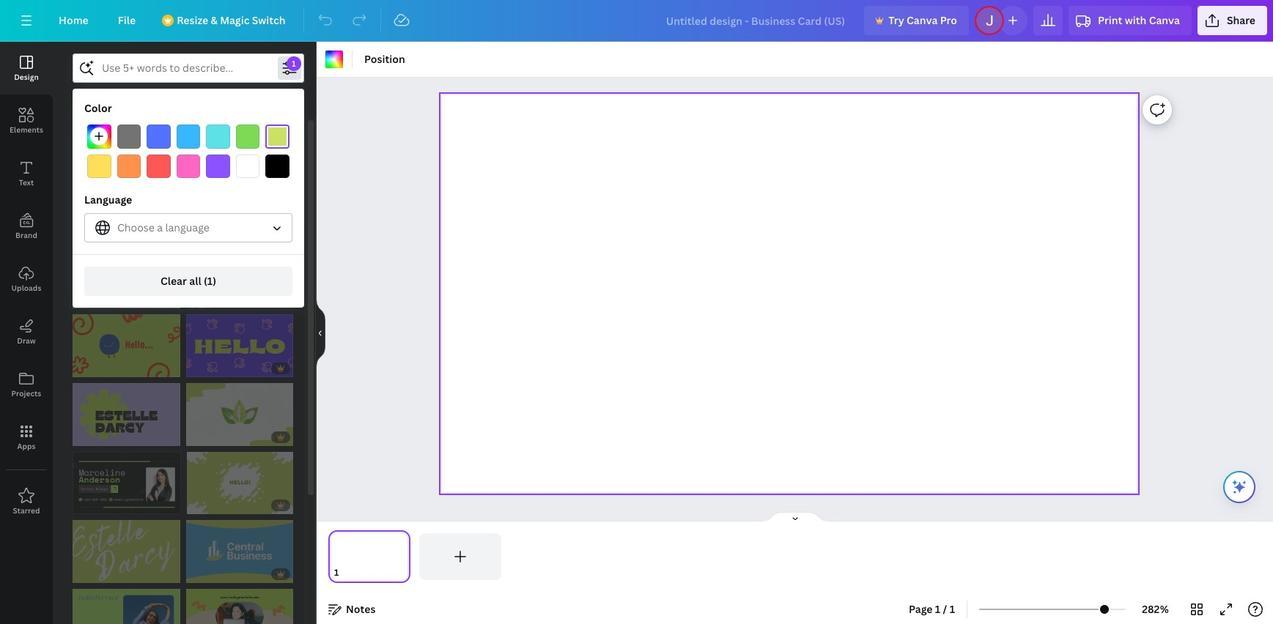 Task type: locate. For each thing, give the bounding box(es) containing it.
light blue image
[[176, 125, 200, 149], [176, 125, 200, 149]]

dark green simple floral company business card group
[[186, 246, 293, 309]]

canva right try
[[907, 13, 938, 27]]

text button
[[0, 147, 53, 200]]

try canva pro button
[[865, 6, 969, 35]]

business up yellow button
[[81, 136, 125, 150]]

canva
[[907, 13, 938, 27], [1149, 13, 1180, 27]]

page 1 / 1
[[909, 603, 955, 617]]

with
[[1125, 13, 1147, 27]]

#ffffff image
[[326, 51, 343, 68]]

language
[[165, 221, 210, 235]]

black image
[[266, 154, 290, 178], [266, 154, 290, 178]]

resize & magic switch
[[177, 13, 286, 27]]

playful business card group
[[186, 315, 293, 378]]

templates
[[110, 95, 162, 109]]

side panel tab list
[[0, 42, 53, 529]]

turquoise blue image
[[206, 125, 230, 149]]

2 1 from the left
[[950, 603, 955, 617]]

resize & magic switch button
[[153, 6, 297, 35]]

canva right with
[[1149, 13, 1180, 27]]

yellow image
[[87, 154, 111, 178], [87, 154, 111, 178]]

0 horizontal spatial business
[[81, 136, 125, 150]]

apple green playful graphic designer business cards group
[[187, 453, 293, 515]]

try canva pro
[[889, 13, 958, 27]]

share
[[1227, 13, 1256, 27]]

choose a language
[[117, 221, 210, 235]]

apps button
[[0, 411, 53, 464]]

design button
[[0, 42, 53, 95]]

/
[[943, 603, 948, 617]]

clear all (1) button
[[84, 267, 293, 296]]

starred button
[[0, 476, 53, 529]]

try
[[889, 13, 905, 27]]

all
[[189, 274, 201, 288]]

business
[[81, 136, 125, 150], [173, 136, 217, 150]]

lime image
[[266, 125, 290, 149]]

brand
[[15, 230, 37, 240]]

file
[[118, 13, 136, 27]]

elements button
[[0, 95, 53, 147]]

1 horizontal spatial business
[[173, 136, 217, 150]]

a
[[157, 221, 163, 235]]

(1)
[[204, 274, 216, 288]]

purple image
[[206, 154, 230, 178]]

notes button
[[323, 598, 382, 622]]

#737373 image
[[117, 125, 141, 149], [117, 125, 141, 149]]

business card button
[[73, 130, 159, 159]]

coral red image
[[147, 154, 171, 178]]

Turquoise blue button
[[206, 125, 230, 149]]

color option group
[[84, 122, 293, 181]]

Pink button
[[176, 154, 200, 178]]

main menu bar
[[0, 0, 1274, 42]]

coral red image
[[147, 154, 171, 178]]

white image
[[236, 154, 260, 178]]

clear
[[160, 274, 187, 288]]

canva assistant image
[[1231, 479, 1249, 496]]

1 horizontal spatial 1
[[950, 603, 955, 617]]

0 horizontal spatial 1
[[935, 603, 941, 617]]

color
[[84, 101, 112, 115]]

business inside 'business cards' button
[[173, 136, 217, 150]]

business inside button
[[81, 136, 125, 150]]

1 left /
[[935, 603, 941, 617]]

2 canva from the left
[[1149, 13, 1180, 27]]

0 horizontal spatial canva
[[907, 13, 938, 27]]

Purple button
[[206, 154, 230, 178]]

yellow and green organic company business card group
[[73, 246, 180, 309]]

pink image
[[176, 154, 200, 178], [176, 154, 200, 178]]

royal blue image
[[147, 125, 171, 149], [147, 125, 171, 149]]

Language button
[[84, 213, 293, 243]]

Use 5+ words to describe... search field
[[102, 54, 275, 82]]

lime green olive green photo-centric social media qr code business card group
[[73, 177, 180, 240]]

Orange button
[[117, 154, 141, 178]]

canva inside dropdown button
[[1149, 13, 1180, 27]]

choose
[[117, 221, 155, 235]]

1 canva from the left
[[907, 13, 938, 27]]

1 horizontal spatial canva
[[1149, 13, 1180, 27]]

business card
[[81, 136, 150, 150]]

notes
[[346, 603, 376, 617]]

business up 'pink' button
[[173, 136, 217, 150]]

cards
[[219, 136, 247, 150]]

1 right /
[[950, 603, 955, 617]]

Design title text field
[[655, 6, 859, 35]]

green white modern business card group
[[186, 384, 293, 447]]

business cards
[[173, 136, 247, 150]]

1 business from the left
[[81, 136, 125, 150]]

1
[[935, 603, 941, 617], [950, 603, 955, 617]]

add a new color image
[[87, 125, 111, 149], [87, 125, 111, 149]]

2 business from the left
[[173, 136, 217, 150]]

projects button
[[0, 359, 53, 411]]



Task type: describe. For each thing, give the bounding box(es) containing it.
blue green real estate business card group
[[186, 521, 293, 584]]

position
[[364, 52, 405, 66]]

purple image
[[206, 154, 230, 178]]

text
[[19, 177, 34, 188]]

resize
[[177, 13, 208, 27]]

starred
[[13, 506, 40, 516]]

share button
[[1198, 6, 1268, 35]]

uploads
[[11, 283, 41, 293]]

White button
[[236, 154, 260, 178]]

business cards button
[[164, 130, 255, 159]]

#737373 button
[[117, 125, 141, 149]]

grass green image
[[236, 125, 260, 149]]

Yellow button
[[87, 154, 111, 178]]

templates button
[[73, 89, 199, 117]]

print with canva button
[[1069, 6, 1192, 35]]

orange green fun founder business card group
[[73, 315, 180, 378]]

turquoise blue image
[[206, 125, 230, 149]]

draw
[[17, 336, 36, 346]]

design
[[14, 72, 39, 82]]

business for business cards
[[173, 136, 217, 150]]

position button
[[359, 48, 411, 71]]

page 1 image
[[328, 534, 411, 581]]

home link
[[47, 6, 100, 35]]

switch
[[252, 13, 286, 27]]

Black button
[[266, 154, 290, 178]]

Page title text field
[[345, 566, 351, 581]]

projects
[[11, 389, 41, 399]]

print with canva
[[1098, 13, 1180, 27]]

clear all (1)
[[160, 274, 216, 288]]

brand button
[[0, 200, 53, 253]]

page
[[909, 603, 933, 617]]

lime image
[[266, 125, 290, 149]]

Royal blue button
[[147, 125, 171, 149]]

pink button
[[261, 130, 300, 159]]

hide pages image
[[760, 512, 830, 523]]

business for business card
[[81, 136, 125, 150]]

apps
[[17, 441, 36, 452]]

pink
[[270, 136, 291, 150]]

draw button
[[0, 306, 53, 359]]

orange image
[[117, 154, 141, 178]]

purple neon green modern minimal graphic designer business card group
[[73, 384, 180, 447]]

canva inside button
[[907, 13, 938, 27]]

grass green image
[[236, 125, 260, 149]]

Light blue button
[[176, 125, 200, 149]]

hide image
[[316, 298, 326, 368]]

282% button
[[1132, 598, 1180, 622]]

elements
[[9, 125, 43, 135]]

uploads button
[[0, 253, 53, 306]]

Coral red button
[[147, 154, 171, 178]]

card
[[128, 136, 150, 150]]

white image
[[236, 154, 260, 178]]

navy green white simple professional car service business card group
[[186, 177, 293, 240]]

orange image
[[117, 154, 141, 178]]

Grass green button
[[236, 125, 260, 149]]

magic
[[220, 13, 250, 27]]

language
[[84, 193, 132, 207]]

pro
[[940, 13, 958, 27]]

282%
[[1143, 603, 1169, 617]]

&
[[211, 13, 218, 27]]

print
[[1098, 13, 1123, 27]]

green minimalist fashion designer business card group
[[73, 521, 180, 584]]

Lime button
[[266, 125, 290, 149]]

home
[[59, 13, 89, 27]]

green modern content manager rounded business card group
[[73, 453, 181, 515]]

1 1 from the left
[[935, 603, 941, 617]]

file button
[[106, 6, 148, 35]]



Task type: vqa. For each thing, say whether or not it's contained in the screenshot.
GOVERNED
no



